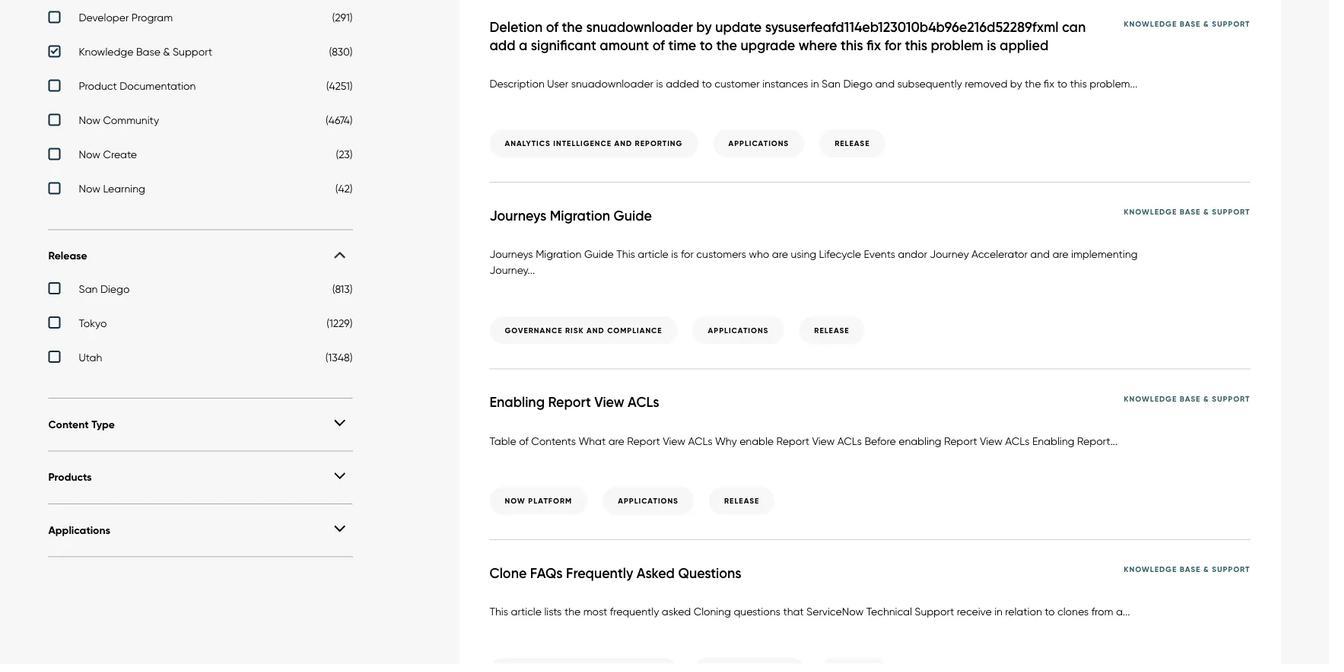 Task type: describe. For each thing, give the bounding box(es) containing it.
the up significant
[[562, 19, 583, 36]]

deletion
[[490, 19, 543, 36]]

problem...
[[1090, 77, 1138, 90]]

by inside deletion of the snuadownloader by update sysuserfeafd114eb123010b4b96e216d52289fxml can add a significant amount of time to the upgrade where this fix for this problem is applied
[[696, 19, 712, 36]]

frequently
[[610, 605, 659, 618]]

add
[[490, 36, 516, 53]]

release for deletion of the snuadownloader by update sysuserfeafd114eb123010b4b96e216d52289fxml can add a significant amount of time to the upgrade where this fix for this problem is applied
[[835, 139, 870, 149]]

from
[[1092, 605, 1114, 618]]

now for now create
[[79, 148, 100, 161]]

frequently
[[566, 565, 633, 582]]

1 horizontal spatial are
[[772, 248, 788, 261]]

is inside deletion of the snuadownloader by update sysuserfeafd114eb123010b4b96e216d52289fxml can add a significant amount of time to the upgrade where this fix for this problem is applied
[[987, 36, 996, 53]]

utah
[[79, 351, 102, 364]]

this article lists the most frequently asked cloning questions that servicenow technical support receive in relation to clones from a...
[[490, 605, 1130, 618]]

relation
[[1005, 605, 1042, 618]]

1 vertical spatial diego
[[100, 282, 130, 295]]

technical
[[866, 605, 912, 618]]

1 horizontal spatial san
[[822, 77, 841, 90]]

journeys for journeys migration guide
[[490, 207, 546, 224]]

products
[[48, 471, 92, 484]]

and left subsequently
[[875, 77, 895, 90]]

the down applied
[[1025, 77, 1041, 90]]

content
[[48, 418, 89, 431]]

& for enabling report view acls
[[1204, 394, 1210, 404]]

questions
[[678, 565, 742, 582]]

amount
[[600, 36, 649, 53]]

a...
[[1116, 605, 1130, 618]]

governance risk and compliance
[[505, 325, 662, 335]]

1 vertical spatial is
[[656, 77, 663, 90]]

product
[[79, 80, 117, 92]]

before
[[865, 434, 896, 447]]

why
[[715, 434, 737, 447]]

2 horizontal spatial of
[[653, 36, 665, 53]]

enabling
[[899, 434, 942, 447]]

the down update
[[716, 36, 737, 53]]

subsequently
[[897, 77, 962, 90]]

now for now platform
[[505, 496, 526, 506]]

support for journeys migration guide
[[1212, 207, 1251, 217]]

governance
[[505, 325, 563, 335]]

clone faqs  frequently asked questions
[[490, 565, 742, 582]]

clones
[[1058, 605, 1089, 618]]

andor
[[898, 248, 927, 261]]

san diego
[[79, 282, 130, 295]]

that
[[783, 605, 804, 618]]

(23)
[[336, 148, 353, 161]]

(1348)
[[326, 351, 353, 364]]

guide for journeys migration guide this article is for customers who are using lifecycle events andor journey accelerator and are implementing journey...
[[584, 248, 614, 261]]

who
[[749, 248, 770, 261]]

applied
[[1000, 36, 1049, 53]]

knowledge base & support for clone faqs  frequently asked questions
[[1124, 565, 1251, 574]]

accelerator
[[972, 248, 1028, 261]]

of for what
[[519, 434, 529, 447]]

removed
[[965, 77, 1008, 90]]

journey
[[930, 248, 969, 261]]

(4674)
[[326, 114, 353, 127]]

applications for the
[[729, 139, 789, 149]]

platform
[[528, 496, 572, 506]]

& for journeys migration guide
[[1204, 207, 1210, 217]]

base for enabling report view acls
[[1180, 394, 1201, 404]]

intelligence
[[553, 139, 612, 149]]

applications for guide
[[708, 325, 769, 335]]

developer program
[[79, 11, 173, 24]]

update
[[715, 19, 762, 36]]

user
[[547, 77, 569, 90]]

1 vertical spatial by
[[1010, 77, 1022, 90]]

receive
[[957, 605, 992, 618]]

using
[[791, 248, 816, 261]]

contents
[[531, 434, 576, 447]]

now for now learning
[[79, 182, 100, 195]]

snuadownloader inside deletion of the snuadownloader by update sysuserfeafd114eb123010b4b96e216d52289fxml can add a significant amount of time to the upgrade where this fix for this problem is applied
[[586, 19, 693, 36]]

view up what
[[595, 394, 624, 411]]

risk
[[565, 325, 584, 335]]

journeys migration guide this article is for customers who are using lifecycle events andor journey accelerator and are implementing journey...
[[490, 248, 1138, 277]]

clone faqs  frequently asked questions link
[[490, 565, 772, 582]]

and inside journeys migration guide this article is for customers who are using lifecycle events andor journey accelerator and are implementing journey...
[[1030, 248, 1050, 261]]

enable
[[740, 434, 774, 447]]

compliance
[[607, 325, 662, 335]]

program
[[132, 11, 173, 24]]

this inside journeys migration guide this article is for customers who are using lifecycle events andor journey accelerator and are implementing journey...
[[617, 248, 635, 261]]

& for clone faqs  frequently asked questions
[[1204, 565, 1210, 574]]

now community
[[79, 114, 159, 127]]

view left why
[[663, 434, 686, 447]]

this for fix
[[1070, 77, 1087, 90]]

tokyo
[[79, 317, 107, 329]]

knowledge for deletion of the snuadownloader by update sysuserfeafd114eb123010b4b96e216d52289fxml can add a significant amount of time to the upgrade where this fix for this problem is applied
[[1124, 19, 1177, 28]]

content type
[[48, 418, 115, 431]]

can
[[1062, 19, 1086, 36]]

view right enabling
[[980, 434, 1003, 447]]

knowledge base & support for enabling report view acls
[[1124, 394, 1251, 404]]

instances
[[763, 77, 808, 90]]

clone
[[490, 565, 527, 582]]

cloning
[[694, 605, 731, 618]]

community
[[103, 114, 159, 127]]

base for journeys migration guide
[[1180, 207, 1201, 217]]

is inside journeys migration guide this article is for customers who are using lifecycle events andor journey accelerator and are implementing journey...
[[671, 248, 678, 261]]

customers
[[696, 248, 746, 261]]

description user snuadownloader is added to customer instances in san diego and subsequently removed by the fix to this problem...
[[490, 77, 1138, 90]]

0 vertical spatial in
[[811, 77, 819, 90]]

lifecycle
[[819, 248, 861, 261]]

report right what
[[627, 434, 660, 447]]

most
[[583, 605, 607, 618]]

and left the reporting
[[614, 139, 632, 149]]

servicenow
[[807, 605, 864, 618]]

asked
[[637, 565, 675, 582]]

for inside deletion of the snuadownloader by update sysuserfeafd114eb123010b4b96e216d52289fxml can add a significant amount of time to the upgrade where this fix for this problem is applied
[[885, 36, 902, 53]]



Task type: locate. For each thing, give the bounding box(es) containing it.
(1229)
[[327, 317, 353, 329]]

article
[[638, 248, 669, 261], [511, 605, 542, 618]]

0 horizontal spatial are
[[608, 434, 624, 447]]

release up san diego
[[48, 249, 87, 263]]

fix down applied
[[1044, 77, 1055, 90]]

snuadownloader
[[586, 19, 693, 36], [571, 77, 654, 90]]

0 horizontal spatial diego
[[100, 282, 130, 295]]

1 horizontal spatial in
[[995, 605, 1003, 618]]

(42)
[[335, 182, 353, 195]]

knowledge for enabling report view acls
[[1124, 394, 1177, 404]]

knowledge for clone faqs  frequently asked questions
[[1124, 565, 1177, 574]]

support for clone faqs  frequently asked questions
[[1212, 565, 1251, 574]]

lists
[[544, 605, 562, 618]]

0 vertical spatial diego
[[843, 77, 873, 90]]

1 horizontal spatial by
[[1010, 77, 1022, 90]]

0 vertical spatial of
[[546, 19, 558, 36]]

0 horizontal spatial of
[[519, 434, 529, 447]]

release for journeys migration guide
[[814, 325, 850, 335]]

0 vertical spatial article
[[638, 248, 669, 261]]

for left customers on the top right of page
[[681, 248, 694, 261]]

a
[[519, 36, 528, 53]]

the right lists
[[565, 605, 581, 618]]

in
[[811, 77, 819, 90], [995, 605, 1003, 618]]

migration inside journeys migration guide this article is for customers who are using lifecycle events andor journey accelerator and are implementing journey...
[[536, 248, 582, 261]]

1 journeys from the top
[[490, 207, 546, 224]]

0 vertical spatial for
[[885, 36, 902, 53]]

is left applied
[[987, 36, 996, 53]]

and right 'risk'
[[587, 325, 605, 335]]

reporting
[[635, 139, 683, 149]]

report
[[548, 394, 591, 411], [627, 434, 660, 447], [776, 434, 810, 447], [944, 434, 977, 447]]

1 horizontal spatial diego
[[843, 77, 873, 90]]

analytics
[[505, 139, 551, 149]]

upgrade
[[741, 36, 795, 53]]

1 vertical spatial enabling
[[1032, 434, 1075, 447]]

are right what
[[608, 434, 624, 447]]

acls
[[628, 394, 659, 411], [688, 434, 713, 447], [838, 434, 862, 447], [1005, 434, 1030, 447]]

now learning
[[79, 182, 145, 195]]

migration for journeys migration guide
[[550, 207, 610, 224]]

0 vertical spatial this
[[617, 248, 635, 261]]

to
[[700, 36, 713, 53], [702, 77, 712, 90], [1057, 77, 1068, 90], [1045, 605, 1055, 618]]

of right table
[[519, 434, 529, 447]]

0 vertical spatial guide
[[614, 207, 652, 224]]

0 vertical spatial san
[[822, 77, 841, 90]]

migration down journeys migration guide
[[536, 248, 582, 261]]

1 vertical spatial guide
[[584, 248, 614, 261]]

1 vertical spatial san
[[79, 282, 98, 295]]

article left customers on the top right of page
[[638, 248, 669, 261]]

in right receive
[[995, 605, 1003, 618]]

0 horizontal spatial by
[[696, 19, 712, 36]]

0 horizontal spatial san
[[79, 282, 98, 295]]

support for enabling report view acls
[[1212, 394, 1251, 404]]

None checkbox
[[48, 114, 353, 130], [48, 148, 353, 165], [48, 282, 353, 299], [48, 114, 353, 130], [48, 148, 353, 165], [48, 282, 353, 299]]

0 vertical spatial journeys
[[490, 207, 546, 224]]

report up contents
[[548, 394, 591, 411]]

of
[[546, 19, 558, 36], [653, 36, 665, 53], [519, 434, 529, 447]]

to left 'clones' on the right of page
[[1045, 605, 1055, 618]]

article left lists
[[511, 605, 542, 618]]

guide for journeys migration guide
[[614, 207, 652, 224]]

to right time
[[700, 36, 713, 53]]

1 horizontal spatial this
[[617, 248, 635, 261]]

migration down intelligence
[[550, 207, 610, 224]]

knowledge for journeys migration guide
[[1124, 207, 1177, 217]]

journeys for journeys migration guide this article is for customers who are using lifecycle events andor journey accelerator and are implementing journey...
[[490, 248, 533, 261]]

implementing
[[1071, 248, 1138, 261]]

knowledge base & support for journeys migration guide
[[1124, 207, 1251, 217]]

migration
[[550, 207, 610, 224], [536, 248, 582, 261]]

now
[[79, 114, 100, 127], [79, 148, 100, 161], [79, 182, 100, 195], [505, 496, 526, 506]]

snuadownloader up "amount"
[[586, 19, 693, 36]]

1 horizontal spatial for
[[885, 36, 902, 53]]

this for upgrade
[[841, 36, 863, 53]]

0 horizontal spatial for
[[681, 248, 694, 261]]

enabling report view acls link
[[490, 394, 690, 412]]

in right instances
[[811, 77, 819, 90]]

by left update
[[696, 19, 712, 36]]

1 horizontal spatial this
[[905, 36, 928, 53]]

0 horizontal spatial fix
[[867, 36, 881, 53]]

of left time
[[653, 36, 665, 53]]

journeys
[[490, 207, 546, 224], [490, 248, 533, 261]]

0 horizontal spatial enabling
[[490, 394, 545, 411]]

1 vertical spatial of
[[653, 36, 665, 53]]

questions
[[734, 605, 781, 618]]

to inside deletion of the snuadownloader by update sysuserfeafd114eb123010b4b96e216d52289fxml can add a significant amount of time to the upgrade where this fix for this problem is applied
[[700, 36, 713, 53]]

1 horizontal spatial enabling
[[1032, 434, 1075, 447]]

0 vertical spatial is
[[987, 36, 996, 53]]

diego up tokyo
[[100, 282, 130, 295]]

now down product
[[79, 114, 100, 127]]

release down description user snuadownloader is added to customer instances in san diego and subsequently removed by the fix to this problem...
[[835, 139, 870, 149]]

0 vertical spatial fix
[[867, 36, 881, 53]]

2 vertical spatial of
[[519, 434, 529, 447]]

migration for journeys migration guide this article is for customers who are using lifecycle events andor journey accelerator and are implementing journey...
[[536, 248, 582, 261]]

journeys migration guide
[[490, 207, 652, 224]]

release down enable
[[724, 496, 760, 506]]

where
[[799, 36, 837, 53]]

base for deletion of the snuadownloader by update sysuserfeafd114eb123010b4b96e216d52289fxml can add a significant amount of time to the upgrade where this fix for this problem is applied
[[1180, 19, 1201, 28]]

0 horizontal spatial in
[[811, 77, 819, 90]]

journeys inside journeys migration guide this article is for customers who are using lifecycle events andor journey accelerator and are implementing journey...
[[490, 248, 533, 261]]

now create
[[79, 148, 137, 161]]

1 horizontal spatial article
[[638, 248, 669, 261]]

1 vertical spatial snuadownloader
[[571, 77, 654, 90]]

journeys inside journeys migration guide link
[[490, 207, 546, 224]]

now left learning in the top of the page
[[79, 182, 100, 195]]

0 horizontal spatial this
[[490, 605, 508, 618]]

& for deletion of the snuadownloader by update sysuserfeafd114eb123010b4b96e216d52289fxml can add a significant amount of time to the upgrade where this fix for this problem is applied
[[1204, 19, 1210, 28]]

for inside journeys migration guide this article is for customers who are using lifecycle events andor journey accelerator and are implementing journey...
[[681, 248, 694, 261]]

is left the 'added'
[[656, 77, 663, 90]]

1 vertical spatial fix
[[1044, 77, 1055, 90]]

enabling left report...
[[1032, 434, 1075, 447]]

are
[[772, 248, 788, 261], [1053, 248, 1069, 261], [608, 434, 624, 447]]

2 horizontal spatial this
[[1070, 77, 1087, 90]]

journey...
[[490, 264, 535, 277]]

report right enabling
[[944, 434, 977, 447]]

1 vertical spatial for
[[681, 248, 694, 261]]

analytics intelligence and reporting
[[505, 139, 683, 149]]

0 vertical spatial enabling
[[490, 394, 545, 411]]

faqs
[[530, 565, 563, 582]]

0 horizontal spatial this
[[841, 36, 863, 53]]

fix inside deletion of the snuadownloader by update sysuserfeafd114eb123010b4b96e216d52289fxml can add a significant amount of time to the upgrade where this fix for this problem is applied
[[867, 36, 881, 53]]

guide
[[614, 207, 652, 224], [584, 248, 614, 261]]

knowledge base & support
[[1124, 19, 1251, 28], [79, 45, 212, 58], [1124, 207, 1251, 217], [1124, 394, 1251, 404], [1124, 565, 1251, 574]]

enabling up table
[[490, 394, 545, 411]]

2 horizontal spatial is
[[987, 36, 996, 53]]

1 vertical spatial in
[[995, 605, 1003, 618]]

now for now community
[[79, 114, 100, 127]]

1 horizontal spatial fix
[[1044, 77, 1055, 90]]

1 vertical spatial this
[[490, 605, 508, 618]]

asked
[[662, 605, 691, 618]]

what
[[579, 434, 606, 447]]

release
[[835, 139, 870, 149], [48, 249, 87, 263], [814, 325, 850, 335], [724, 496, 760, 506]]

1 horizontal spatial of
[[546, 19, 558, 36]]

support for deletion of the snuadownloader by update sysuserfeafd114eb123010b4b96e216d52289fxml can add a significant amount of time to the upgrade where this fix for this problem is applied
[[1212, 19, 1251, 28]]

article inside journeys migration guide this article is for customers who are using lifecycle events andor journey accelerator and are implementing journey...
[[638, 248, 669, 261]]

1 vertical spatial article
[[511, 605, 542, 618]]

1 vertical spatial migration
[[536, 248, 582, 261]]

diego down deletion of the snuadownloader by update sysuserfeafd114eb123010b4b96e216d52289fxml can add a significant amount of time to the upgrade where this fix for this problem is applied link
[[843, 77, 873, 90]]

and right accelerator
[[1030, 248, 1050, 261]]

this right where
[[841, 36, 863, 53]]

problem
[[931, 36, 984, 53]]

are right who
[[772, 248, 788, 261]]

are left implementing
[[1053, 248, 1069, 261]]

is
[[987, 36, 996, 53], [656, 77, 663, 90], [671, 248, 678, 261]]

developer
[[79, 11, 129, 24]]

for down sysuserfeafd114eb123010b4b96e216d52289fxml
[[885, 36, 902, 53]]

this down clone
[[490, 605, 508, 618]]

release for enabling report view acls
[[724, 496, 760, 506]]

snuadownloader down "amount"
[[571, 77, 654, 90]]

of for snuadownloader
[[546, 19, 558, 36]]

this
[[617, 248, 635, 261], [490, 605, 508, 618]]

2 vertical spatial is
[[671, 248, 678, 261]]

fix
[[867, 36, 881, 53], [1044, 77, 1055, 90]]

this down sysuserfeafd114eb123010b4b96e216d52289fxml
[[905, 36, 928, 53]]

events
[[864, 248, 895, 261]]

report right enable
[[776, 434, 810, 447]]

diego
[[843, 77, 873, 90], [100, 282, 130, 295]]

None checkbox
[[48, 11, 353, 28], [48, 45, 353, 62], [48, 80, 353, 96], [48, 182, 353, 199], [48, 317, 353, 333], [48, 351, 353, 368], [48, 11, 353, 28], [48, 45, 353, 62], [48, 80, 353, 96], [48, 182, 353, 199], [48, 317, 353, 333], [48, 351, 353, 368]]

0 horizontal spatial article
[[511, 605, 542, 618]]

this down journeys migration guide link
[[617, 248, 635, 261]]

added
[[666, 77, 699, 90]]

guide inside journeys migration guide this article is for customers who are using lifecycle events andor journey accelerator and are implementing journey...
[[584, 248, 614, 261]]

learning
[[103, 182, 145, 195]]

base
[[1180, 19, 1201, 28], [136, 45, 160, 58], [1180, 207, 1201, 217], [1180, 394, 1201, 404], [1180, 565, 1201, 574]]

to right the 'added'
[[702, 77, 712, 90]]

type
[[91, 418, 115, 431]]

san up tokyo
[[79, 282, 98, 295]]

this left problem...
[[1070, 77, 1087, 90]]

customer
[[715, 77, 760, 90]]

is left customers on the top right of page
[[671, 248, 678, 261]]

applications for view
[[618, 496, 679, 506]]

2 horizontal spatial are
[[1053, 248, 1069, 261]]

the
[[562, 19, 583, 36], [716, 36, 737, 53], [1025, 77, 1041, 90], [565, 605, 581, 618]]

of up significant
[[546, 19, 558, 36]]

report inside enabling report view acls link
[[548, 394, 591, 411]]

product documentation
[[79, 80, 196, 92]]

(813)
[[332, 282, 353, 295]]

(4251)
[[326, 80, 353, 92]]

time
[[668, 36, 696, 53]]

base for clone faqs  frequently asked questions
[[1180, 565, 1201, 574]]

1 horizontal spatial is
[[671, 248, 678, 261]]

create
[[103, 148, 137, 161]]

0 vertical spatial by
[[696, 19, 712, 36]]

view left before
[[812, 434, 835, 447]]

by right removed
[[1010, 77, 1022, 90]]

1 vertical spatial journeys
[[490, 248, 533, 261]]

fix down sysuserfeafd114eb123010b4b96e216d52289fxml
[[867, 36, 881, 53]]

knowledge base & support for deletion of the snuadownloader by update sysuserfeafd114eb123010b4b96e216d52289fxml can add a significant amount of time to the upgrade where this fix for this problem is applied
[[1124, 19, 1251, 28]]

0 vertical spatial snuadownloader
[[586, 19, 693, 36]]

deletion of the snuadownloader by update sysuserfeafd114eb123010b4b96e216d52289fxml can add a significant amount of time to the upgrade where this fix for this problem is applied link
[[490, 19, 1124, 54]]

view
[[595, 394, 624, 411], [663, 434, 686, 447], [812, 434, 835, 447], [980, 434, 1003, 447]]

now platform
[[505, 496, 572, 506]]

2 journeys from the top
[[490, 248, 533, 261]]

0 vertical spatial migration
[[550, 207, 610, 224]]

to left problem...
[[1057, 77, 1068, 90]]

significant
[[531, 36, 596, 53]]

san down where
[[822, 77, 841, 90]]

applications
[[729, 139, 789, 149], [708, 325, 769, 335], [618, 496, 679, 506], [48, 524, 110, 537]]

enabling report view acls
[[490, 394, 659, 411]]

(830)
[[329, 45, 353, 58]]

this
[[841, 36, 863, 53], [905, 36, 928, 53], [1070, 77, 1087, 90]]

now left platform
[[505, 496, 526, 506]]

0 horizontal spatial is
[[656, 77, 663, 90]]

description
[[490, 77, 545, 90]]

now left create
[[79, 148, 100, 161]]

table of contents what are report view acls why enable report view acls before enabling report view acls enabling report...
[[490, 434, 1118, 447]]

release down journeys migration guide this article is for customers who are using lifecycle events andor journey accelerator and are implementing journey...
[[814, 325, 850, 335]]

deletion of the snuadownloader by update sysuserfeafd114eb123010b4b96e216d52289fxml can add a significant amount of time to the upgrade where this fix for this problem is applied
[[490, 19, 1086, 53]]

(291)
[[332, 11, 353, 24]]

report...
[[1077, 434, 1118, 447]]

documentation
[[120, 80, 196, 92]]



Task type: vqa. For each thing, say whether or not it's contained in the screenshot.


